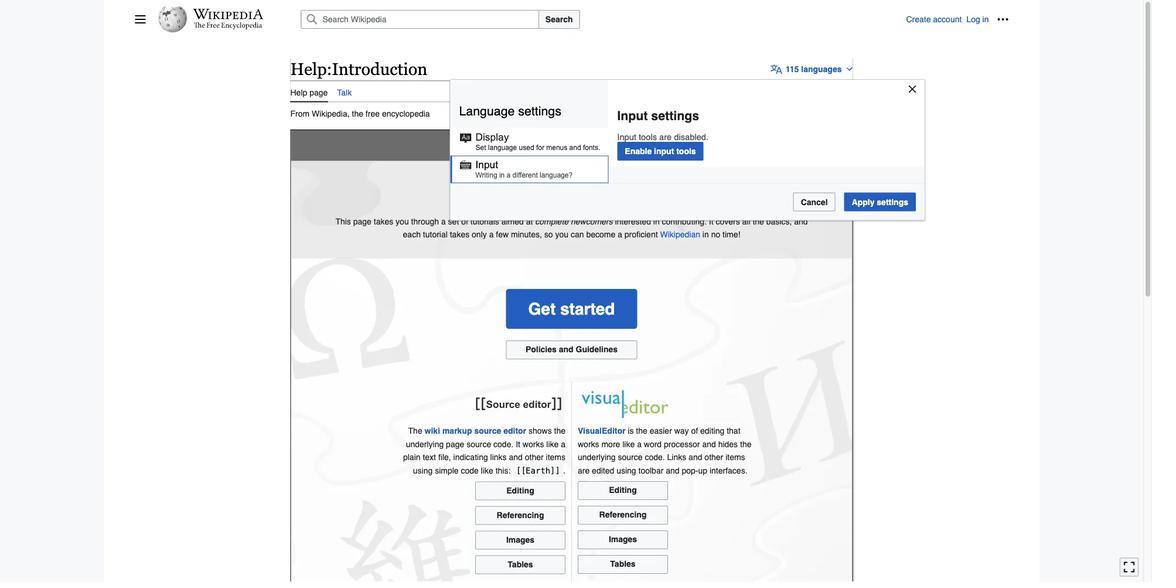 Task type: describe. For each thing, give the bounding box(es) containing it.
referencing for rightmost referencing link
[[600, 510, 647, 519]]

by
[[572, 185, 584, 196]]

simple
[[435, 466, 459, 475]]

file,
[[439, 453, 451, 462]]

editor
[[504, 426, 527, 436]]

a left few
[[489, 230, 494, 239]]

115 languages
[[786, 64, 842, 74]]

1 vertical spatial wikipedia
[[484, 185, 530, 196]]

shows
[[529, 426, 552, 436]]

display
[[476, 132, 509, 143]]

0 horizontal spatial introduction
[[332, 59, 428, 79]]

it inside shows the underlying page source code. it works like a plain text file, indicating links and other items using simple code like this:
[[516, 440, 521, 449]]

proficient
[[625, 230, 658, 239]]

[[earth]]
[[516, 466, 561, 476]]

introduction to wikipedia main content
[[286, 53, 861, 582]]

wikipedia image
[[193, 9, 264, 19]]

create
[[907, 15, 932, 24]]

each
[[403, 230, 421, 239]]

from wikipedia, the free encyclopedia
[[291, 109, 430, 118]]

1 horizontal spatial editing
[[609, 485, 637, 495]]

processor
[[664, 440, 700, 449]]

other inside shows the underlying page source code. it works like a plain text file, indicating links and other items using simple code like this:
[[525, 453, 544, 462]]

language settings
[[459, 104, 562, 118]]

page inside shows the underlying page source code. it works like a plain text file, indicating links and other items using simple code like this:
[[446, 440, 465, 449]]

more
[[602, 440, 621, 449]]

enable
[[625, 147, 652, 156]]

and down 'editing'
[[703, 440, 716, 449]]

free
[[366, 109, 380, 118]]

talk
[[337, 88, 352, 97]]

and inside shows the underlying page source code. it works like a plain text file, indicating links and other items using simple code like this:
[[509, 453, 523, 462]]

visualeditor link
[[578, 426, 626, 436]]

wiki markup source editor link
[[425, 426, 527, 436]]

takes inside interested in contributing. it covers all the basics, and each tutorial takes only a few minutes, so you can become a proficient
[[450, 230, 470, 239]]

links
[[491, 453, 507, 462]]

0 horizontal spatial is
[[533, 185, 541, 196]]

toolbar
[[639, 466, 664, 475]]

wikipedian link
[[661, 230, 701, 239]]

the inside interested in contributing. it covers all the basics, and each tutorial takes only a few minutes, so you can become a proficient
[[753, 217, 765, 226]]

way
[[675, 426, 689, 436]]

to
[[574, 134, 594, 157]]

aimed
[[502, 217, 524, 226]]

minutes,
[[511, 230, 542, 239]]

input for input tools are disabled. enable input tools
[[618, 132, 637, 142]]

other inside the is the easier way of editing that works more like a word processor and hides the underlying source code. links and other items are edited using toolbar and pop-up interfaces.
[[705, 453, 724, 462]]

log in and more options image
[[998, 13, 1010, 25]]

for
[[537, 144, 545, 151]]

settings for apply settings
[[877, 197, 909, 207]]

input for input writing in a different language?
[[476, 159, 498, 170]]

in inside interested in contributing. it covers all the basics, and each tutorial takes only a few minutes, so you can become a proficient
[[654, 217, 660, 226]]

wikipedian in no time!
[[661, 230, 741, 239]]

tutorial
[[423, 230, 448, 239]]

language
[[488, 144, 517, 151]]

it inside interested in contributing. it covers all the basics, and each tutorial takes only a few minutes, so you can become a proficient
[[709, 217, 714, 226]]

of inside the is the easier way of editing that works more like a word processor and hides the underlying source code. links and other items are edited using toolbar and pop-up interfaces.
[[692, 426, 699, 436]]

up
[[699, 466, 708, 475]]

fonts.
[[583, 144, 601, 151]]

edited
[[592, 466, 615, 475]]

0 horizontal spatial takes
[[374, 217, 394, 226]]

and down 'links'
[[666, 466, 680, 475]]

like left this:
[[481, 466, 494, 475]]

is the easier way of editing that works more like a word processor and hides the underlying source code. links and other items are edited using toolbar and pop-up interfaces.
[[578, 426, 752, 475]]

0 horizontal spatial tables
[[508, 560, 533, 569]]

languages
[[802, 64, 842, 74]]

help : introduction
[[291, 59, 428, 79]]

markup
[[443, 426, 472, 436]]

visualeditor
[[578, 426, 626, 436]]

get started
[[529, 300, 615, 319]]

images link for tables link associated with rightmost referencing link
[[578, 531, 669, 549]]

in left no
[[703, 230, 709, 239]]

and inside interested in contributing. it covers all the basics, and each tutorial takes only a few minutes, so you can become a proficient
[[795, 217, 808, 226]]

interfaces.
[[710, 466, 748, 475]]

tables link for leftmost referencing link
[[476, 556, 566, 574]]

menu image
[[135, 13, 146, 25]]

and inside display set language used for menus and fonts.
[[570, 144, 582, 151]]

in inside input writing in a different language?
[[500, 171, 505, 179]]

page for this
[[353, 217, 372, 226]]

2 horizontal spatial you
[[640, 185, 657, 196]]

can
[[571, 230, 584, 239]]

:
[[327, 59, 332, 79]]

wikipedia,
[[312, 109, 350, 118]]

introduction to wikipedia
[[449, 134, 695, 157]]

images for images link for tables link associated with rightmost referencing link
[[609, 535, 638, 544]]

code. inside the is the easier way of editing that works more like a word processor and hides the underlying source code. links and other items are edited using toolbar and pop-up interfaces.
[[645, 453, 665, 462]]

create account link
[[907, 15, 963, 24]]

plain
[[403, 453, 421, 462]]

word
[[644, 440, 662, 449]]

code. inside shows the underlying page source code. it works like a plain text file, indicating links and other items using simple code like this:
[[494, 440, 514, 449]]

underlying inside the is the easier way of editing that works more like a word processor and hides the underlying source code. links and other items are edited using toolbar and pop-up interfaces.
[[578, 453, 616, 462]]

and up pop-
[[689, 453, 703, 462]]

through
[[411, 217, 439, 226]]

so
[[545, 230, 553, 239]]

[[earth]] .
[[516, 466, 566, 476]]

account
[[934, 15, 963, 24]]

basics,
[[767, 217, 792, 226]]

language progressive image
[[771, 63, 783, 75]]

time!
[[723, 230, 741, 239]]

editing link for rightmost referencing link
[[578, 481, 669, 500]]

the left the free
[[352, 109, 364, 118]]

get started link
[[506, 289, 638, 329]]

indicating
[[454, 453, 488, 462]]

the
[[408, 426, 423, 436]]

referencing for leftmost referencing link
[[497, 510, 544, 520]]

search button
[[539, 10, 580, 29]]

wiki
[[425, 426, 440, 436]]

and right policies
[[559, 345, 574, 354]]

the free encyclopedia image
[[194, 22, 263, 30]]

fullscreen image
[[1124, 561, 1136, 573]]

input for input settings
[[618, 109, 648, 123]]

underlying inside shows the underlying page source code. it works like a plain text file, indicating links and other items using simple code like this:
[[406, 440, 444, 449]]

0 horizontal spatial you
[[396, 217, 409, 226]]

page for help
[[310, 88, 328, 97]]

get
[[529, 300, 556, 319]]

used
[[519, 144, 535, 151]]

works for underlying
[[578, 440, 600, 449]]

a down interested
[[618, 230, 623, 239]]

interested in contributing. it covers all the basics, and each tutorial takes only a few minutes, so you can become a proficient
[[403, 217, 808, 239]]

policies and guidelines link
[[506, 341, 638, 360]]

0 vertical spatial .
[[657, 185, 660, 196]]



Task type: locate. For each thing, give the bounding box(es) containing it.
0 vertical spatial tools
[[639, 132, 657, 142]]

source inside shows the underlying page source code. it works like a plain text file, indicating links and other items using simple code like this:
[[467, 440, 492, 449]]

2 horizontal spatial page
[[446, 440, 465, 449]]

0 vertical spatial it
[[709, 217, 714, 226]]

tables
[[611, 559, 636, 569], [508, 560, 533, 569]]

0 horizontal spatial of
[[462, 217, 468, 226]]

0 vertical spatial is
[[533, 185, 541, 196]]

1 horizontal spatial wikipedia
[[599, 134, 695, 157]]

0 horizontal spatial referencing
[[497, 510, 544, 520]]

are left edited
[[578, 466, 590, 475]]

input writing in a different language?
[[476, 159, 573, 179]]

using down "text"
[[413, 466, 433, 475]]

Search search field
[[287, 10, 907, 29]]

page right the this
[[353, 217, 372, 226]]

1 vertical spatial help
[[291, 88, 307, 97]]

search
[[546, 15, 573, 24]]

in right log
[[983, 15, 990, 24]]

set
[[448, 217, 459, 226]]

1 horizontal spatial is
[[628, 426, 634, 436]]

and right links
[[509, 453, 523, 462]]

shows the underlying page source code. it works like a plain text file, indicating links and other items using simple code like this:
[[403, 426, 566, 475]]

1 vertical spatial underlying
[[578, 453, 616, 462]]

source down more
[[618, 453, 643, 462]]

0 horizontal spatial items
[[546, 453, 566, 462]]

referencing link down edited
[[578, 506, 669, 525]]

0 horizontal spatial page
[[310, 88, 328, 97]]

1 using from the left
[[413, 466, 433, 475]]

referencing
[[600, 510, 647, 519], [497, 510, 544, 520]]

items up [[earth]] .
[[546, 453, 566, 462]]

0 horizontal spatial .
[[564, 466, 566, 475]]

1 vertical spatial page
[[353, 217, 372, 226]]

works inside shows the underlying page source code. it works like a plain text file, indicating links and other items using simple code like this:
[[523, 440, 544, 449]]

is inside the is the easier way of editing that works more like a word processor and hides the underlying source code. links and other items are edited using toolbar and pop-up interfaces.
[[628, 426, 634, 436]]

0 horizontal spatial it
[[516, 440, 521, 449]]

the right shows
[[554, 426, 566, 436]]

the inside shows the underlying page source code. it works like a plain text file, indicating links and other items using simple code like this:
[[554, 426, 566, 436]]

other up up on the bottom
[[705, 453, 724, 462]]

language?
[[540, 171, 573, 179]]

all
[[743, 217, 751, 226]]

works down visualeditor
[[578, 440, 600, 449]]

items up interfaces. on the right of page
[[726, 453, 746, 462]]

wikipedia is made by people like you .
[[484, 185, 660, 196]]

0 horizontal spatial images link
[[476, 531, 566, 550]]

in inside personal tools navigation
[[983, 15, 990, 24]]

1 other from the left
[[525, 453, 544, 462]]

easier
[[650, 426, 673, 436]]

1 horizontal spatial other
[[705, 453, 724, 462]]

1 horizontal spatial tools
[[677, 147, 696, 156]]

page down markup
[[446, 440, 465, 449]]

different
[[513, 171, 538, 179]]

1 horizontal spatial you
[[556, 230, 569, 239]]

wikipedia:visualeditor/user guide image
[[578, 388, 672, 421]]

help page link
[[291, 81, 328, 102]]

0 vertical spatial wikipedia
[[599, 134, 695, 157]]

editing link down this:
[[476, 482, 566, 500]]

are inside the is the easier way of editing that works more like a word processor and hides the underlying source code. links and other items are edited using toolbar and pop-up interfaces.
[[578, 466, 590, 475]]

2 using from the left
[[617, 466, 637, 475]]

in up proficient
[[654, 217, 660, 226]]

only
[[472, 230, 487, 239]]

input inside input tools are disabled. enable input tools
[[618, 132, 637, 142]]

1 works from the left
[[523, 440, 544, 449]]

settings inside 'button'
[[877, 197, 909, 207]]

editing link for leftmost referencing link
[[476, 482, 566, 500]]

it down the editor
[[516, 440, 521, 449]]

using
[[413, 466, 433, 475], [617, 466, 637, 475]]

a inside the is the easier way of editing that works more like a word processor and hides the underlying source code. links and other items are edited using toolbar and pop-up interfaces.
[[638, 440, 642, 449]]

disabled.
[[675, 132, 709, 142]]

you up "each"
[[396, 217, 409, 226]]

tools down disabled.
[[677, 147, 696, 156]]

1 horizontal spatial code.
[[645, 453, 665, 462]]

are up 'input'
[[660, 132, 672, 142]]

2 works from the left
[[578, 440, 600, 449]]

other up [[earth]]
[[525, 453, 544, 462]]

code.
[[494, 440, 514, 449], [645, 453, 665, 462]]

wikipedian
[[661, 230, 701, 239]]

guidelines
[[576, 345, 618, 354]]

this:
[[496, 466, 511, 475]]

a left word
[[638, 440, 642, 449]]

0 horizontal spatial editing
[[507, 486, 535, 495]]

and right basics,
[[795, 217, 808, 226]]

1 vertical spatial you
[[396, 217, 409, 226]]

1 vertical spatial is
[[628, 426, 634, 436]]

1 horizontal spatial page
[[353, 217, 372, 226]]

takes right the this
[[374, 217, 394, 226]]

tools up enable
[[639, 132, 657, 142]]

1 horizontal spatial items
[[726, 453, 746, 462]]

tables link for rightmost referencing link
[[578, 555, 669, 574]]

0 horizontal spatial wikipedia
[[484, 185, 530, 196]]

and left fonts. on the right of page
[[570, 144, 582, 151]]

few
[[496, 230, 509, 239]]

personal tools navigation
[[907, 10, 1013, 29]]

1 horizontal spatial tables link
[[578, 555, 669, 574]]

2 vertical spatial page
[[446, 440, 465, 449]]

newcomers
[[571, 217, 613, 226]]

0 vertical spatial help
[[291, 59, 327, 79]]

1 horizontal spatial referencing link
[[578, 506, 669, 525]]

the right all
[[753, 217, 765, 226]]

1 vertical spatial of
[[692, 426, 699, 436]]

1 horizontal spatial using
[[617, 466, 637, 475]]

it
[[709, 217, 714, 226], [516, 440, 521, 449]]

cancel
[[801, 197, 828, 207]]

1 horizontal spatial works
[[578, 440, 600, 449]]

settings for input settings
[[652, 109, 700, 123]]

source left the editor
[[475, 426, 502, 436]]

source
[[475, 426, 502, 436], [467, 440, 492, 449], [618, 453, 643, 462]]

people
[[586, 185, 618, 196]]

1 items from the left
[[546, 453, 566, 462]]

2 help from the top
[[291, 88, 307, 97]]

this page takes you through a set of tutorials aimed at complete newcomers
[[336, 217, 613, 226]]

source inside the is the easier way of editing that works more like a word processor and hides the underlying source code. links and other items are edited using toolbar and pop-up interfaces.
[[618, 453, 643, 462]]

items inside shows the underlying page source code. it works like a plain text file, indicating links and other items using simple code like this:
[[546, 453, 566, 462]]

works down shows
[[523, 440, 544, 449]]

underlying up "text"
[[406, 440, 444, 449]]

editing link down edited
[[578, 481, 669, 500]]

0 horizontal spatial images
[[507, 535, 535, 544]]

apply settings
[[852, 197, 909, 207]]

0 horizontal spatial are
[[578, 466, 590, 475]]

input
[[655, 147, 675, 156]]

1 horizontal spatial editing link
[[578, 481, 669, 500]]

1 vertical spatial tools
[[677, 147, 696, 156]]

items
[[546, 453, 566, 462], [726, 453, 746, 462]]

1 vertical spatial it
[[516, 440, 521, 449]]

complete
[[536, 217, 569, 226]]

1 vertical spatial takes
[[450, 230, 470, 239]]

covers
[[716, 217, 740, 226]]

page up wikipedia,
[[310, 88, 328, 97]]

code. down word
[[645, 453, 665, 462]]

referencing link down this:
[[476, 506, 566, 525]]

talk link
[[337, 81, 352, 101]]

0 vertical spatial underlying
[[406, 440, 444, 449]]

a left different
[[507, 171, 511, 179]]

0 horizontal spatial underlying
[[406, 440, 444, 449]]

1 horizontal spatial introduction
[[449, 134, 569, 157]]

0 horizontal spatial editing link
[[476, 482, 566, 500]]

referencing link
[[578, 506, 669, 525], [476, 506, 566, 525]]

items inside the is the easier way of editing that works more like a word processor and hides the underlying source code. links and other items are edited using toolbar and pop-up interfaces.
[[726, 453, 746, 462]]

menus
[[547, 144, 568, 151]]

no
[[712, 230, 721, 239]]

in
[[983, 15, 990, 24], [500, 171, 505, 179], [654, 217, 660, 226], [703, 230, 709, 239]]

help up from
[[291, 88, 307, 97]]

are
[[660, 132, 672, 142], [578, 466, 590, 475]]

like down shows
[[547, 440, 559, 449]]

. down enable input tools button
[[657, 185, 660, 196]]

log
[[967, 15, 981, 24]]

this
[[336, 217, 351, 226]]

editing
[[609, 485, 637, 495], [507, 486, 535, 495]]

editing down this:
[[507, 486, 535, 495]]

help for help : introduction
[[291, 59, 327, 79]]

using right edited
[[617, 466, 637, 475]]

1 vertical spatial introduction
[[449, 134, 569, 157]]

started
[[561, 300, 615, 319]]

like inside the is the easier way of editing that works more like a word processor and hides the underlying source code. links and other items are edited using toolbar and pop-up interfaces.
[[623, 440, 635, 449]]

you up interested
[[640, 185, 657, 196]]

cancel button
[[794, 193, 836, 211]]

using inside shows the underlying page source code. it works like a plain text file, indicating links and other items using simple code like this:
[[413, 466, 433, 475]]

0 horizontal spatial settings
[[519, 104, 562, 118]]

1 horizontal spatial are
[[660, 132, 672, 142]]

set
[[476, 144, 486, 151]]

underlying up edited
[[578, 453, 616, 462]]

help up help page link
[[291, 59, 327, 79]]

enable input tools button
[[618, 142, 704, 161]]

a inside input writing in a different language?
[[507, 171, 511, 179]]

1 vertical spatial .
[[564, 466, 566, 475]]

source down "wiki markup source editor" link
[[467, 440, 492, 449]]

0 horizontal spatial referencing link
[[476, 506, 566, 525]]

tutorials
[[471, 217, 500, 226]]

made
[[544, 185, 569, 196]]

display set language used for menus and fonts.
[[476, 132, 601, 151]]

0 vertical spatial page
[[310, 88, 328, 97]]

using inside the is the easier way of editing that works more like a word processor and hides the underlying source code. links and other items are edited using toolbar and pop-up interfaces.
[[617, 466, 637, 475]]

introduction up talk link
[[332, 59, 428, 79]]

like right more
[[623, 440, 635, 449]]

hides
[[719, 440, 738, 449]]

page inside help page link
[[310, 88, 328, 97]]

115
[[786, 64, 800, 74]]

links
[[668, 453, 687, 462]]

1 horizontal spatial referencing
[[600, 510, 647, 519]]

of right way
[[692, 426, 699, 436]]

help page
[[291, 88, 328, 97]]

1 vertical spatial source
[[467, 440, 492, 449]]

editing down edited
[[609, 485, 637, 495]]

1 horizontal spatial images link
[[578, 531, 669, 549]]

2 vertical spatial you
[[556, 230, 569, 239]]

1 horizontal spatial it
[[709, 217, 714, 226]]

text
[[423, 453, 436, 462]]

help:wikitext image
[[472, 388, 566, 421]]

0 vertical spatial introduction
[[332, 59, 428, 79]]

policies and guidelines
[[526, 345, 618, 354]]

0 horizontal spatial tools
[[639, 132, 657, 142]]

1 horizontal spatial images
[[609, 535, 638, 544]]

images for images link associated with tables link related to leftmost referencing link
[[507, 535, 535, 544]]

. inside [[earth]] .
[[564, 466, 566, 475]]

1 vertical spatial input
[[618, 132, 637, 142]]

Search Wikipedia search field
[[301, 10, 539, 29]]

at
[[526, 217, 533, 226]]

0 horizontal spatial tables link
[[476, 556, 566, 574]]

settings up display set language used for menus and fonts.
[[519, 104, 562, 118]]

you inside interested in contributing. it covers all the basics, and each tutorial takes only a few minutes, so you can become a proficient
[[556, 230, 569, 239]]

works for other
[[523, 440, 544, 449]]

1 help from the top
[[291, 59, 327, 79]]

a
[[507, 171, 511, 179], [442, 217, 446, 226], [489, 230, 494, 239], [618, 230, 623, 239], [561, 440, 566, 449], [638, 440, 642, 449]]

input tools are disabled. enable input tools
[[618, 132, 709, 156]]

tools
[[639, 132, 657, 142], [677, 147, 696, 156]]

editing
[[701, 426, 725, 436]]

input settings
[[618, 109, 700, 123]]

log in link
[[967, 15, 990, 24]]

2 vertical spatial input
[[476, 159, 498, 170]]

interested
[[615, 217, 651, 226]]

1 horizontal spatial underlying
[[578, 453, 616, 462]]

like
[[621, 185, 637, 196], [547, 440, 559, 449], [623, 440, 635, 449], [481, 466, 494, 475]]

settings right apply at the top of the page
[[877, 197, 909, 207]]

writing
[[476, 171, 498, 179]]

. right [[earth]]
[[564, 466, 566, 475]]

2 horizontal spatial settings
[[877, 197, 909, 207]]

a inside shows the underlying page source code. it works like a plain text file, indicating links and other items using simple code like this:
[[561, 440, 566, 449]]

settings for language settings
[[519, 104, 562, 118]]

0 horizontal spatial works
[[523, 440, 544, 449]]

0 vertical spatial takes
[[374, 217, 394, 226]]

0 vertical spatial you
[[640, 185, 657, 196]]

1 horizontal spatial takes
[[450, 230, 470, 239]]

is down wikipedia:visualeditor/user guide image
[[628, 426, 634, 436]]

0 horizontal spatial code.
[[494, 440, 514, 449]]

1 horizontal spatial of
[[692, 426, 699, 436]]

2 items from the left
[[726, 453, 746, 462]]

you
[[640, 185, 657, 196], [396, 217, 409, 226], [556, 230, 569, 239]]

0 vertical spatial input
[[618, 109, 648, 123]]

is
[[533, 185, 541, 196], [628, 426, 634, 436]]

introduction up input writing in a different language?
[[449, 134, 569, 157]]

0 vertical spatial of
[[462, 217, 468, 226]]

you right so
[[556, 230, 569, 239]]

1 horizontal spatial .
[[657, 185, 660, 196]]

the up word
[[636, 426, 648, 436]]

the right hides
[[741, 440, 752, 449]]

0 horizontal spatial other
[[525, 453, 544, 462]]

wikipedia down input settings
[[599, 134, 695, 157]]

the wiki markup source editor
[[408, 426, 527, 436]]

settings up disabled.
[[652, 109, 700, 123]]

1 vertical spatial code.
[[645, 453, 665, 462]]

wikipedia
[[599, 134, 695, 157], [484, 185, 530, 196]]

from
[[291, 109, 310, 118]]

1 horizontal spatial settings
[[652, 109, 700, 123]]

that
[[727, 426, 741, 436]]

0 vertical spatial source
[[475, 426, 502, 436]]

images link for tables link related to leftmost referencing link
[[476, 531, 566, 550]]

1 vertical spatial are
[[578, 466, 590, 475]]

encyclopedia
[[382, 109, 430, 118]]

help for help page
[[291, 88, 307, 97]]

are inside input tools are disabled. enable input tools
[[660, 132, 672, 142]]

wikipedia down different
[[484, 185, 530, 196]]

a left the set
[[442, 217, 446, 226]]

works inside the is the easier way of editing that works more like a word processor and hides the underlying source code. links and other items are edited using toolbar and pop-up interfaces.
[[578, 440, 600, 449]]

0 horizontal spatial using
[[413, 466, 433, 475]]

in right writing
[[500, 171, 505, 179]]

2 other from the left
[[705, 453, 724, 462]]

of right the set
[[462, 217, 468, 226]]

1 horizontal spatial tables
[[611, 559, 636, 569]]

page
[[310, 88, 328, 97], [353, 217, 372, 226], [446, 440, 465, 449]]

0 vertical spatial code.
[[494, 440, 514, 449]]

it up no
[[709, 217, 714, 226]]

a up [[earth]] .
[[561, 440, 566, 449]]

0 vertical spatial are
[[660, 132, 672, 142]]

apply settings button
[[845, 193, 917, 211]]

tables link
[[578, 555, 669, 574], [476, 556, 566, 574]]

takes down the set
[[450, 230, 470, 239]]

the
[[352, 109, 364, 118], [753, 217, 765, 226], [554, 426, 566, 436], [636, 426, 648, 436], [741, 440, 752, 449]]

referencing down edited
[[600, 510, 647, 519]]

like right people
[[621, 185, 637, 196]]

referencing down this:
[[497, 510, 544, 520]]

2 vertical spatial source
[[618, 453, 643, 462]]

input inside input writing in a different language?
[[476, 159, 498, 170]]

code
[[461, 466, 479, 475]]

is down different
[[533, 185, 541, 196]]

code. up links
[[494, 440, 514, 449]]



Task type: vqa. For each thing, say whether or not it's contained in the screenshot.
words these
no



